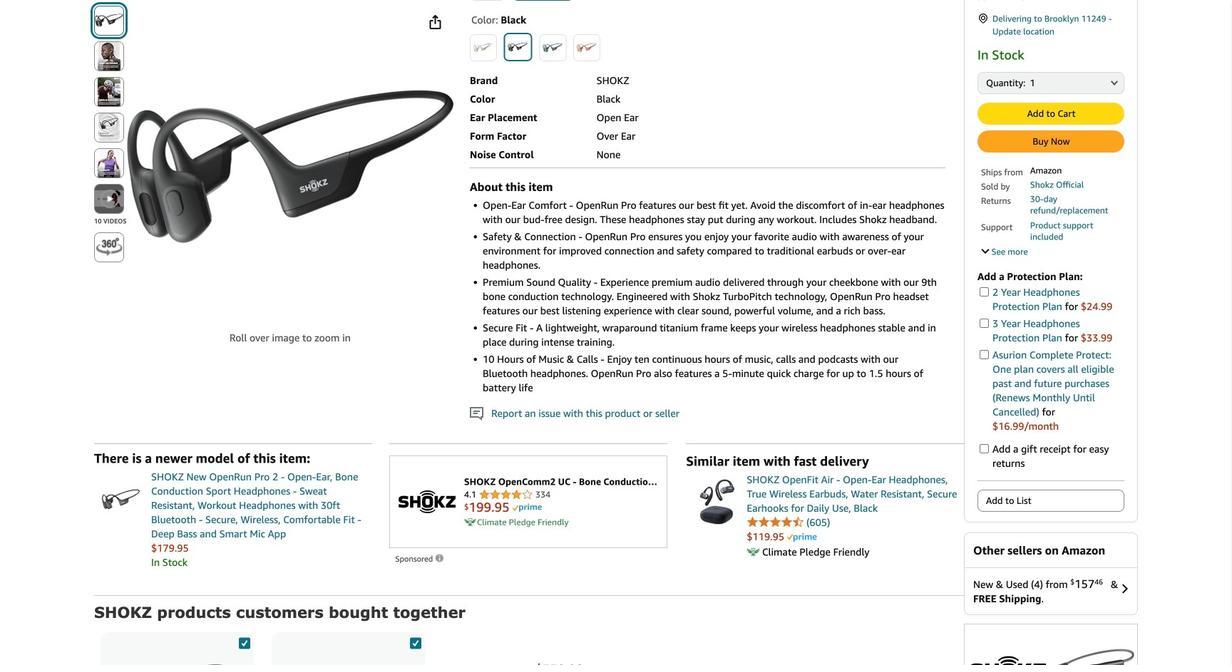 Task type: vqa. For each thing, say whether or not it's contained in the screenshot.
extender expand icon
yes



Task type: locate. For each thing, give the bounding box(es) containing it.
None checkbox
[[980, 319, 989, 328], [980, 444, 989, 453], [980, 319, 989, 328], [980, 444, 989, 453]]

0 vertical spatial option group
[[466, 0, 946, 7]]

None button
[[978, 103, 1124, 124]]

report an issue with this product or seller image
[[470, 407, 484, 421]]

climate pledge friendly image
[[747, 546, 760, 559]]

heading
[[978, 271, 1083, 282]]

1 vertical spatial option group
[[466, 30, 946, 68]]

shokz openrun pro - open-ear bluetooth bone conduction sport headphones, sweat resistant wireless earphones for workouts and image
[[127, 638, 227, 665]]

None checkbox
[[980, 287, 989, 297], [980, 350, 989, 359], [980, 287, 989, 297], [980, 350, 989, 359]]

None radio
[[978, 491, 1124, 511]]

shokz new openrun pro 2 - open-ear, bone conduction sport headphones - sweat resistant, workout headphones with 30ft bluetooth - secure, wireless, comfortable fit - deep bass and smart mic app image
[[94, 470, 148, 523]]

option group
[[466, 0, 946, 7], [466, 30, 946, 68]]

checkbox image
[[239, 638, 250, 649]]

beige image
[[471, 35, 496, 61]]

4.3 out of 5 stars image
[[747, 517, 804, 530]]

2 option group from the top
[[466, 30, 946, 68]]

black image
[[505, 34, 531, 60]]

None submit
[[95, 6, 123, 35], [95, 42, 123, 71], [95, 78, 123, 106], [95, 113, 123, 142], [978, 131, 1124, 152], [95, 149, 123, 178], [95, 185, 123, 213], [95, 233, 123, 262], [95, 6, 123, 35], [95, 42, 123, 71], [95, 78, 123, 106], [95, 113, 123, 142], [978, 131, 1124, 152], [95, 149, 123, 178], [95, 185, 123, 213], [95, 233, 123, 262]]



Task type: describe. For each thing, give the bounding box(es) containing it.
blue image
[[540, 35, 566, 61]]

1 option group from the top
[[466, 0, 946, 7]]

pink image
[[574, 35, 600, 61]]

shokz openfit air - open-ear headphones, true wireless earbuds, water resistant, secure earhooks for daily use, black image
[[686, 473, 747, 533]]

dropdown image
[[1111, 80, 1118, 85]]

checkbox image
[[410, 638, 421, 649]]

amazon prime element
[[787, 533, 817, 542]]

extender expand image
[[982, 246, 990, 254]]

shokz openrun pro - open-ear bluetooth bone conduction sport headphones, sweat resistant wireless earphones for workouts and running with premium deep base - built-in mic, with hair band, black image
[[126, 90, 454, 244]]



